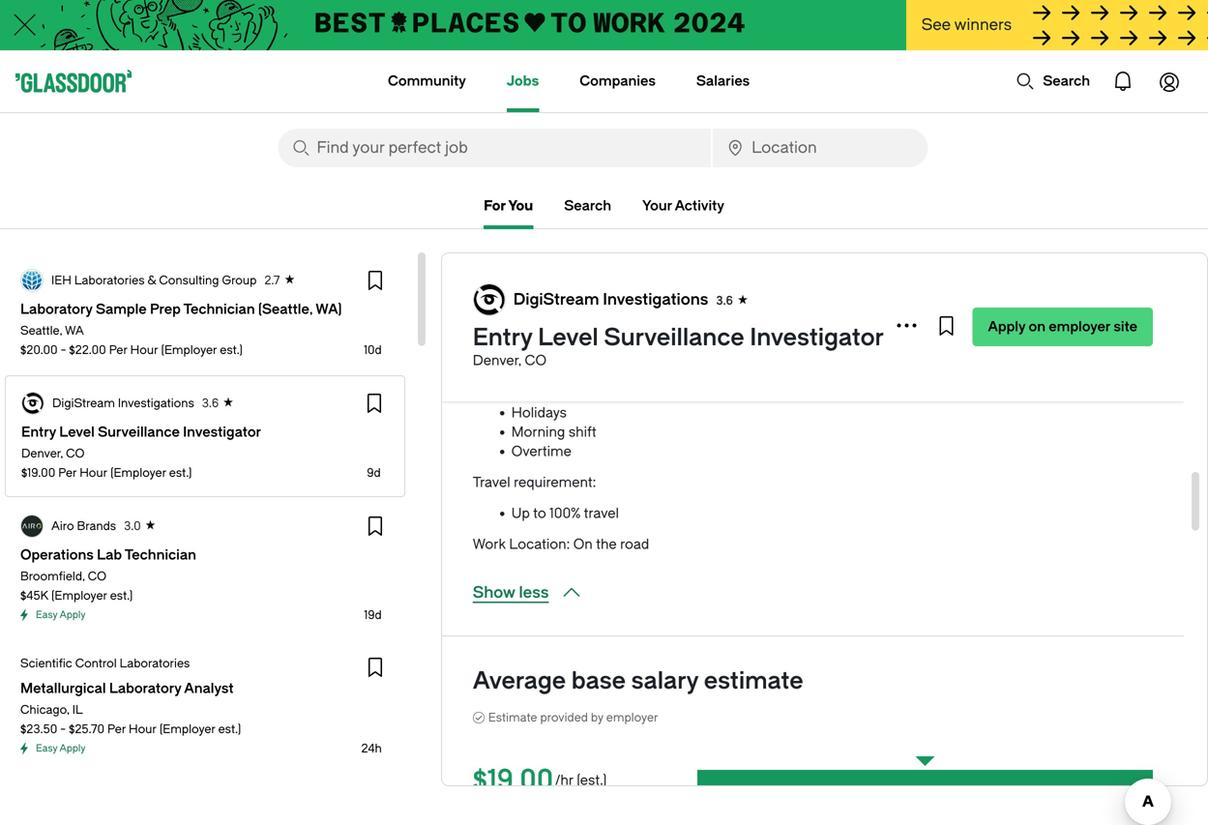 Task type: vqa. For each thing, say whether or not it's contained in the screenshot.
Companies
yes



Task type: describe. For each thing, give the bounding box(es) containing it.
Search location field
[[713, 129, 928, 167]]

schedule:
[[473, 335, 538, 351]]

il
[[72, 703, 83, 717]]

denver, inside denver, co $19.00 per hour (employer est.)
[[21, 447, 63, 461]]

(employer inside 'broomfield, co $45k (employer est.)'
[[51, 589, 107, 603]]

lottie animation container image inside search button
[[1016, 72, 1035, 91]]

surveillance
[[604, 324, 745, 351]]

group
[[222, 274, 257, 287]]

1 vertical spatial laboratories
[[120, 657, 190, 670]]

none field search keyword
[[278, 129, 711, 167]]

paid
[[512, 246, 539, 262]]

airo brands
[[51, 520, 116, 533]]

travel
[[584, 506, 619, 521]]

work location: on the road
[[473, 536, 649, 552]]

0 vertical spatial digistream investigations logo image
[[474, 284, 505, 315]]

est.) inside chicago, il $23.50 - $25.70 per hour (employer est.)
[[218, 723, 241, 736]]

estimate
[[488, 711, 537, 725]]

investigator
[[750, 324, 884, 351]]

road
[[620, 536, 649, 552]]

work
[[473, 536, 506, 552]]

$45k
[[20, 589, 48, 603]]

search inside search button
[[1043, 73, 1090, 89]]

control
[[75, 657, 117, 670]]

0 vertical spatial shift
[[561, 366, 589, 382]]

consulting
[[159, 274, 219, 287]]

0 vertical spatial digistream investigations
[[513, 291, 709, 309]]

broomfield, co $45k (employer est.)
[[20, 570, 133, 603]]

apply inside button
[[988, 319, 1026, 335]]

paid time off
[[512, 246, 593, 262]]

1 vertical spatial employer
[[606, 711, 658, 725]]

(employer inside seattle, wa $20.00 - $22.00 per hour (employer est.)
[[161, 343, 217, 357]]

location:
[[509, 536, 570, 552]]

apply for 24h
[[59, 743, 86, 754]]

salaries link
[[696, 50, 750, 112]]

hour inside denver, co $19.00 per hour (employer est.)
[[80, 466, 107, 480]]

$22.00
[[69, 343, 106, 357]]

companies link
[[580, 50, 656, 112]]

easy for $45k
[[36, 610, 57, 621]]

average
[[473, 668, 566, 695]]

base
[[571, 668, 626, 695]]

site
[[1114, 319, 1138, 335]]

travel for travel requirement:
[[473, 475, 511, 491]]

employer inside button
[[1049, 319, 1111, 335]]

entry
[[473, 324, 533, 351]]

for you
[[484, 198, 533, 214]]

3.6 for digistream investigations logo to the top
[[716, 294, 733, 308]]

companies
[[580, 73, 656, 89]]

0 vertical spatial laboratories
[[74, 274, 145, 287]]

on
[[1029, 319, 1046, 335]]

digistream for digistream investigations logo inside the jobs list element
[[52, 397, 115, 410]]

(est.)
[[577, 773, 607, 789]]

scientific control laboratories
[[20, 657, 190, 670]]

winners
[[955, 16, 1012, 34]]

travel reimbursement vision insurance
[[512, 285, 652, 320]]

100%
[[550, 506, 581, 521]]

vision
[[512, 304, 551, 320]]

your
[[642, 198, 672, 214]]

off
[[575, 246, 593, 262]]

for you link
[[484, 194, 533, 218]]

$23.50
[[20, 723, 57, 736]]

investigations for digistream investigations logo inside the jobs list element
[[118, 397, 194, 410]]

est.) inside 'broomfield, co $45k (employer est.)'
[[110, 589, 133, 603]]

ieh
[[51, 274, 71, 287]]

level
[[538, 324, 599, 351]]

co inside entry level surveillance investigator denver, co
[[525, 353, 547, 369]]

estimate provided by employer
[[488, 711, 658, 725]]

per for wa
[[109, 343, 127, 357]]

hour for wa
[[130, 343, 158, 357]]

by
[[591, 711, 604, 725]]

entry level surveillance investigator denver, co
[[473, 324, 884, 369]]

Search keyword field
[[278, 129, 711, 167]]

community link
[[388, 50, 466, 112]]

per inside denver, co $19.00 per hour (employer est.)
[[58, 466, 77, 480]]

1 vertical spatial shift
[[569, 424, 597, 440]]

brands
[[77, 520, 116, 533]]

show
[[473, 584, 515, 602]]

scientific
[[20, 657, 72, 670]]

jobs
[[507, 73, 539, 89]]

jobs list element
[[4, 253, 406, 825]]

seattle,
[[20, 324, 62, 338]]

- for $22.00
[[61, 343, 66, 357]]

(employer inside chicago, il $23.50 - $25.70 per hour (employer est.)
[[160, 723, 215, 736]]

search link
[[564, 194, 611, 218]]

investigations for digistream investigations logo to the top
[[603, 291, 709, 309]]

10 hour shift every weekend holidays morning shift overtime
[[512, 366, 608, 460]]

your activity link
[[642, 194, 725, 218]]

activity
[[675, 198, 725, 214]]

/hr
[[555, 773, 574, 789]]

average base salary estimate
[[473, 668, 804, 695]]

digistream for digistream investigations logo to the top
[[513, 291, 599, 309]]

lottie animation container image inside search button
[[1016, 72, 1035, 91]]

insurance
[[555, 304, 618, 320]]

per for il
[[107, 723, 126, 736]]

time
[[543, 246, 572, 262]]

broomfield,
[[20, 570, 85, 583]]

hour
[[528, 366, 558, 382]]

digistream investigations logo image inside jobs list element
[[22, 393, 44, 414]]

travel for travel reimbursement vision insurance
[[512, 285, 549, 301]]

$19.00 /hr (est.)
[[473, 764, 607, 797]]



Task type: locate. For each thing, give the bounding box(es) containing it.
easy
[[36, 610, 57, 621], [36, 743, 57, 754]]

0 vertical spatial -
[[61, 343, 66, 357]]

employer
[[1049, 319, 1111, 335], [606, 711, 658, 725]]

1 horizontal spatial 3.6
[[716, 294, 733, 308]]

shift down weekend
[[569, 424, 597, 440]]

easy apply down $45k
[[36, 610, 86, 621]]

less
[[519, 584, 549, 602]]

hour
[[130, 343, 158, 357], [80, 466, 107, 480], [129, 723, 157, 736]]

shift
[[561, 366, 589, 382], [569, 424, 597, 440]]

digistream investigations logo image
[[474, 284, 505, 315], [22, 393, 44, 414]]

1 easy from the top
[[36, 610, 57, 621]]

- for $25.70
[[60, 723, 66, 736]]

co right 'broomfield,'
[[88, 570, 106, 583]]

airo
[[51, 520, 74, 533]]

your activity
[[642, 198, 725, 214]]

0 vertical spatial easy
[[36, 610, 57, 621]]

0 vertical spatial apply
[[988, 319, 1026, 335]]

investigations down seattle, wa $20.00 - $22.00 per hour (employer est.)
[[118, 397, 194, 410]]

ieh laboratories & consulting group
[[51, 274, 257, 287]]

lottie animation container image
[[311, 50, 389, 110], [311, 50, 389, 110], [1016, 72, 1035, 91]]

(employer inside denver, co $19.00 per hour (employer est.)
[[110, 466, 166, 480]]

1 vertical spatial search
[[564, 198, 611, 214]]

10d
[[364, 343, 382, 357]]

$25.70
[[69, 723, 105, 736]]

per inside seattle, wa $20.00 - $22.00 per hour (employer est.)
[[109, 343, 127, 357]]

0 horizontal spatial digistream investigations
[[52, 397, 194, 410]]

see
[[922, 16, 951, 34]]

1 horizontal spatial $19.00
[[473, 764, 554, 797]]

per
[[109, 343, 127, 357], [58, 466, 77, 480], [107, 723, 126, 736]]

1 easy apply from the top
[[36, 610, 86, 621]]

digistream
[[513, 291, 599, 309], [52, 397, 115, 410]]

lottie animation container image
[[1100, 58, 1146, 104], [1100, 58, 1146, 104], [1146, 58, 1193, 104], [1146, 58, 1193, 104], [1016, 72, 1035, 91]]

easy for $23.50
[[36, 743, 57, 754]]

easy apply down $23.50
[[36, 743, 86, 754]]

1 horizontal spatial digistream investigations logo image
[[474, 284, 505, 315]]

digistream up level
[[513, 291, 599, 309]]

easy down $23.50
[[36, 743, 57, 754]]

$19.00 inside denver, co $19.00 per hour (employer est.)
[[21, 466, 55, 480]]

0 vertical spatial per
[[109, 343, 127, 357]]

10
[[512, 366, 524, 382]]

hour right $25.70
[[129, 723, 157, 736]]

search down see winners "link"
[[1043, 73, 1090, 89]]

1 horizontal spatial co
[[88, 570, 106, 583]]

2 easy apply from the top
[[36, 743, 86, 754]]

see winners
[[922, 16, 1012, 34]]

1 vertical spatial 3.6
[[202, 397, 219, 410]]

investigations inside jobs list element
[[118, 397, 194, 410]]

0 vertical spatial search
[[1043, 73, 1090, 89]]

apply down $25.70
[[59, 743, 86, 754]]

investigations up surveillance
[[603, 291, 709, 309]]

1 vertical spatial hour
[[80, 466, 107, 480]]

1 horizontal spatial denver,
[[473, 353, 522, 369]]

est.) inside seattle, wa $20.00 - $22.00 per hour (employer est.)
[[220, 343, 243, 357]]

co inside 'broomfield, co $45k (employer est.)'
[[88, 570, 106, 583]]

0 horizontal spatial $19.00
[[21, 466, 55, 480]]

requirement:
[[514, 475, 596, 491]]

- inside seattle, wa $20.00 - $22.00 per hour (employer est.)
[[61, 343, 66, 357]]

0 vertical spatial denver,
[[473, 353, 522, 369]]

1 vertical spatial digistream investigations logo image
[[22, 393, 44, 414]]

you
[[508, 198, 533, 214]]

employer right on at top right
[[1049, 319, 1111, 335]]

1 vertical spatial easy
[[36, 743, 57, 754]]

laboratories left &
[[74, 274, 145, 287]]

0 vertical spatial easy apply
[[36, 610, 86, 621]]

0 horizontal spatial search
[[564, 198, 611, 214]]

shift up weekend
[[561, 366, 589, 382]]

co for broomfield, co $45k (employer est.)
[[88, 570, 106, 583]]

24h
[[361, 742, 382, 756]]

1 horizontal spatial travel
[[512, 285, 549, 301]]

$19.00
[[21, 466, 55, 480], [473, 764, 554, 797]]

0 vertical spatial hour
[[130, 343, 158, 357]]

1 vertical spatial investigations
[[118, 397, 194, 410]]

denver,
[[473, 353, 522, 369], [21, 447, 63, 461]]

- left $25.70
[[60, 723, 66, 736]]

1 vertical spatial digistream investigations
[[52, 397, 194, 410]]

2 vertical spatial apply
[[59, 743, 86, 754]]

easy apply for (employer
[[36, 610, 86, 621]]

$19.00 up airo brands logo
[[21, 466, 55, 480]]

up to 100% travel
[[512, 506, 619, 521]]

1 horizontal spatial none field
[[713, 129, 928, 167]]

easy down $45k
[[36, 610, 57, 621]]

digistream investigations logo image down $20.00
[[22, 393, 44, 414]]

co for denver, co $19.00 per hour (employer est.)
[[66, 447, 85, 461]]

laboratories right control
[[120, 657, 190, 670]]

easy apply for -
[[36, 743, 86, 754]]

apply left on at top right
[[988, 319, 1026, 335]]

0 vertical spatial $19.00
[[21, 466, 55, 480]]

1 horizontal spatial digistream investigations
[[513, 291, 709, 309]]

2 vertical spatial co
[[88, 570, 106, 583]]

on
[[573, 536, 593, 552]]

provided
[[540, 711, 588, 725]]

apply on employer site
[[988, 319, 1138, 335]]

co right 10
[[525, 353, 547, 369]]

1 vertical spatial apply
[[59, 610, 86, 621]]

19d
[[364, 609, 382, 622]]

0 horizontal spatial 3.6
[[202, 397, 219, 410]]

1 vertical spatial denver,
[[21, 447, 63, 461]]

1 vertical spatial -
[[60, 723, 66, 736]]

0 vertical spatial 3.6
[[716, 294, 733, 308]]

2.7
[[264, 274, 280, 287]]

up
[[512, 506, 530, 521]]

digistream investigations
[[513, 291, 709, 309], [52, 397, 194, 410]]

see winners link
[[906, 0, 1208, 52]]

0 horizontal spatial digistream investigations logo image
[[22, 393, 44, 414]]

est.)
[[220, 343, 243, 357], [169, 466, 192, 480], [110, 589, 133, 603], [218, 723, 241, 736]]

hour for il
[[129, 723, 157, 736]]

1 horizontal spatial investigations
[[603, 291, 709, 309]]

every
[[512, 386, 547, 402]]

community
[[388, 73, 466, 89]]

1 none field from the left
[[278, 129, 711, 167]]

2 easy from the top
[[36, 743, 57, 754]]

1 vertical spatial digistream
[[52, 397, 115, 410]]

travel inside travel reimbursement vision insurance
[[512, 285, 549, 301]]

2 - from the top
[[60, 723, 66, 736]]

travel
[[512, 285, 549, 301], [473, 475, 511, 491]]

0 vertical spatial co
[[525, 353, 547, 369]]

hour inside seattle, wa $20.00 - $22.00 per hour (employer est.)
[[130, 343, 158, 357]]

1 vertical spatial co
[[66, 447, 85, 461]]

denver, inside entry level surveillance investigator denver, co
[[473, 353, 522, 369]]

salary
[[631, 668, 699, 695]]

show less button
[[473, 581, 584, 605]]

3.6 for digistream investigations logo inside the jobs list element
[[202, 397, 219, 410]]

1 horizontal spatial digistream
[[513, 291, 599, 309]]

denver, up airo brands logo
[[21, 447, 63, 461]]

digistream investigations inside jobs list element
[[52, 397, 194, 410]]

hour right the "$22.00"
[[130, 343, 158, 357]]

ieh laboratories & consulting group logo image
[[21, 270, 43, 291]]

3.6
[[716, 294, 733, 308], [202, 397, 219, 410]]

apply down 'broomfield, co $45k (employer est.)'
[[59, 610, 86, 621]]

apply for 19d
[[59, 610, 86, 621]]

per right $25.70
[[107, 723, 126, 736]]

holidays
[[512, 405, 567, 421]]

0 horizontal spatial digistream
[[52, 397, 115, 410]]

0 horizontal spatial travel
[[473, 475, 511, 491]]

0 horizontal spatial none field
[[278, 129, 711, 167]]

digistream investigations up denver, co $19.00 per hour (employer est.)
[[52, 397, 194, 410]]

co inside denver, co $19.00 per hour (employer est.)
[[66, 447, 85, 461]]

0 vertical spatial employer
[[1049, 319, 1111, 335]]

digistream down the "$22.00"
[[52, 397, 115, 410]]

overtime
[[512, 444, 572, 460]]

1 horizontal spatial employer
[[1049, 319, 1111, 335]]

1 vertical spatial per
[[58, 466, 77, 480]]

jobs link
[[507, 50, 539, 112]]

0 horizontal spatial co
[[66, 447, 85, 461]]

apply on employer site button
[[973, 308, 1153, 346]]

wa
[[65, 324, 84, 338]]

&
[[148, 274, 156, 287]]

2 vertical spatial hour
[[129, 723, 157, 736]]

denver, down schedule:
[[473, 353, 522, 369]]

-
[[61, 343, 66, 357], [60, 723, 66, 736]]

digistream investigations logo image up the entry
[[474, 284, 505, 315]]

co up airo brands at the bottom left of the page
[[66, 447, 85, 461]]

seattle, wa $20.00 - $22.00 per hour (employer est.)
[[20, 324, 243, 357]]

per up the airo at the left of the page
[[58, 466, 77, 480]]

chicago, il $23.50 - $25.70 per hour (employer est.)
[[20, 703, 241, 736]]

9d
[[367, 466, 381, 480]]

0 vertical spatial travel
[[512, 285, 549, 301]]

0 vertical spatial investigations
[[603, 291, 709, 309]]

travel requirement:
[[473, 475, 596, 491]]

salaries
[[696, 73, 750, 89]]

chicago,
[[20, 703, 69, 717]]

the
[[596, 536, 617, 552]]

0 horizontal spatial employer
[[606, 711, 658, 725]]

estimate
[[704, 668, 804, 695]]

$19.00 left the /hr
[[473, 764, 554, 797]]

weekend
[[550, 386, 608, 402]]

digistream investigations down off
[[513, 291, 709, 309]]

1 vertical spatial travel
[[473, 475, 511, 491]]

2 vertical spatial per
[[107, 723, 126, 736]]

show less
[[473, 584, 549, 602]]

travel up work
[[473, 475, 511, 491]]

0 horizontal spatial investigations
[[118, 397, 194, 410]]

hour up brands
[[80, 466, 107, 480]]

hour inside chicago, il $23.50 - $25.70 per hour (employer est.)
[[129, 723, 157, 736]]

$20.00
[[20, 343, 58, 357]]

None field
[[278, 129, 711, 167], [713, 129, 928, 167]]

1 vertical spatial easy apply
[[36, 743, 86, 754]]

0 horizontal spatial denver,
[[21, 447, 63, 461]]

search
[[1043, 73, 1090, 89], [564, 198, 611, 214]]

search up off
[[564, 198, 611, 214]]

to
[[533, 506, 546, 521]]

per inside chicago, il $23.50 - $25.70 per hour (employer est.)
[[107, 723, 126, 736]]

est.) inside denver, co $19.00 per hour (employer est.)
[[169, 466, 192, 480]]

- inside chicago, il $23.50 - $25.70 per hour (employer est.)
[[60, 723, 66, 736]]

search button
[[1006, 62, 1100, 101]]

1 horizontal spatial search
[[1043, 73, 1090, 89]]

investigations
[[603, 291, 709, 309], [118, 397, 194, 410]]

3.0
[[124, 520, 141, 533]]

1 vertical spatial $19.00
[[473, 764, 554, 797]]

apply
[[988, 319, 1026, 335], [59, 610, 86, 621], [59, 743, 86, 754]]

none field search location
[[713, 129, 928, 167]]

travel up vision
[[512, 285, 549, 301]]

2 horizontal spatial co
[[525, 353, 547, 369]]

digistream inside jobs list element
[[52, 397, 115, 410]]

morning
[[512, 424, 565, 440]]

0 vertical spatial digistream
[[513, 291, 599, 309]]

3.6 inside jobs list element
[[202, 397, 219, 410]]

2 none field from the left
[[713, 129, 928, 167]]

employer right by
[[606, 711, 658, 725]]

airo brands logo image
[[21, 516, 43, 537]]

1 - from the top
[[61, 343, 66, 357]]

- down 'wa'
[[61, 343, 66, 357]]

per right the "$22.00"
[[109, 343, 127, 357]]

(employer
[[161, 343, 217, 357], [110, 466, 166, 480], [51, 589, 107, 603], [160, 723, 215, 736]]

for
[[484, 198, 506, 214]]



